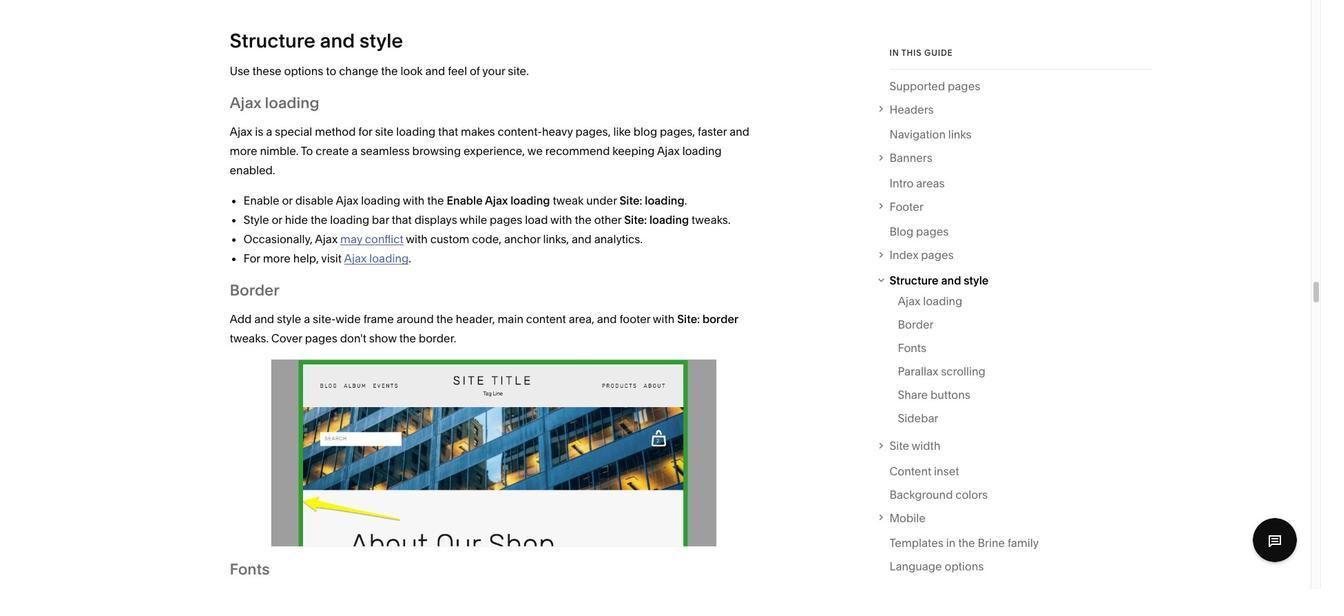 Task type: describe. For each thing, give the bounding box(es) containing it.
intro areas
[[890, 176, 945, 190]]

style
[[244, 213, 269, 227]]

that inside enable or disable ajax loading with the enable ajax loading tweak under site: loading . style or hide the loading bar that displays while pages load with the other site: loading tweaks. occasionally, ajax may conflict with custom code, anchor links, and analytics. for more help, visit ajax loading .
[[392, 213, 412, 227]]

loading up special
[[265, 94, 319, 112]]

site.
[[508, 64, 529, 78]]

other
[[594, 213, 622, 227]]

sidebar
[[898, 412, 939, 425]]

use
[[230, 64, 250, 78]]

links,
[[543, 232, 569, 246]]

templates
[[890, 536, 944, 550]]

header,
[[456, 312, 495, 326]]

may conflict link
[[340, 232, 404, 246]]

ajax up is
[[230, 94, 261, 112]]

to
[[301, 144, 313, 158]]

2 enable from the left
[[447, 194, 483, 208]]

inset
[[934, 464, 959, 478]]

recommend
[[546, 144, 610, 158]]

may
[[340, 232, 362, 246]]

look
[[401, 64, 423, 78]]

content inset
[[890, 464, 959, 478]]

background
[[890, 488, 953, 501]]

1 enable from the left
[[244, 194, 279, 208]]

0 vertical spatial options
[[284, 64, 323, 78]]

for
[[244, 252, 260, 265]]

loading up may
[[330, 213, 369, 227]]

colors
[[956, 488, 988, 501]]

create
[[316, 144, 349, 158]]

tweak
[[553, 194, 584, 208]]

pages for blog
[[916, 225, 949, 239]]

the down disable
[[311, 213, 327, 227]]

site
[[375, 125, 394, 139]]

and right add in the bottom left of the page
[[254, 312, 274, 326]]

navigation links link
[[890, 125, 972, 148]]

enabled.
[[230, 163, 275, 177]]

more inside enable or disable ajax loading with the enable ajax loading tweak under site: loading . style or hide the loading bar that displays while pages load with the other site: loading tweaks. occasionally, ajax may conflict with custom code, anchor links, and analytics. for more help, visit ajax loading .
[[263, 252, 291, 265]]

tweaks. inside enable or disable ajax loading with the enable ajax loading tweak under site: loading . style or hide the loading bar that displays while pages load with the other site: loading tweaks. occasionally, ajax may conflict with custom code, anchor links, and analytics. for more help, visit ajax loading .
[[692, 213, 731, 227]]

pages for index
[[921, 248, 954, 262]]

0 vertical spatial border
[[230, 281, 280, 300]]

makes
[[461, 125, 495, 139]]

site width link
[[890, 436, 1151, 456]]

a inside add and style a site-wide frame around the header, main content area, and footer with site: border tweaks. cover pages don't show the border.
[[304, 312, 310, 326]]

content-
[[498, 125, 542, 139]]

content
[[890, 464, 932, 478]]

the up 'border.'
[[436, 312, 453, 326]]

1 horizontal spatial style
[[360, 29, 403, 53]]

cover
[[271, 332, 302, 345]]

mobile link
[[890, 508, 1151, 528]]

structure and style link
[[890, 271, 1151, 290]]

site: inside add and style a site-wide frame around the header, main content area, and footer with site: border tweaks. cover pages don't show the border.
[[677, 312, 700, 326]]

these
[[252, 64, 282, 78]]

index pages button
[[875, 246, 1151, 265]]

1 vertical spatial ajax loading
[[898, 294, 963, 308]]

use these options to change the look and feel of your site.
[[230, 64, 529, 78]]

parallax
[[898, 365, 939, 379]]

0 vertical spatial site:
[[620, 194, 642, 208]]

footer
[[620, 312, 651, 326]]

1 vertical spatial site:
[[624, 213, 647, 227]]

ajax down blog at left
[[657, 144, 680, 158]]

mobile button
[[875, 508, 1151, 528]]

1 horizontal spatial fonts
[[898, 341, 927, 355]]

to
[[326, 64, 336, 78]]

and inside enable or disable ajax loading with the enable ajax loading tweak under site: loading . style or hide the loading bar that displays while pages load with the other site: loading tweaks. occasionally, ajax may conflict with custom code, anchor links, and analytics. for more help, visit ajax loading .
[[572, 232, 592, 246]]

areas
[[916, 176, 945, 190]]

the down tweak
[[575, 213, 592, 227]]

with up displays
[[403, 194, 425, 208]]

footer link
[[890, 197, 1151, 216]]

hide
[[285, 213, 308, 227]]

1 horizontal spatial border
[[898, 318, 934, 332]]

more inside ajax is a special method for site loading that makes content-heavy pages, like blog pages, faster and more nimble. to create a seamless browsing experience, we recommend keeping ajax loading enabled.
[[230, 144, 257, 158]]

faster
[[698, 125, 727, 139]]

feel
[[448, 64, 467, 78]]

add
[[230, 312, 252, 326]]

index pages link
[[890, 246, 1151, 265]]

1 vertical spatial or
[[272, 213, 282, 227]]

border link
[[898, 315, 934, 339]]

content
[[526, 312, 566, 326]]

headers link
[[890, 100, 1151, 119]]

that inside ajax is a special method for site loading that makes content-heavy pages, like blog pages, faster and more nimble. to create a seamless browsing experience, we recommend keeping ajax loading enabled.
[[438, 125, 458, 139]]

buttons
[[931, 388, 971, 402]]

show
[[369, 332, 397, 345]]

like
[[613, 125, 631, 139]]

language options link
[[890, 557, 984, 580]]

in
[[890, 48, 899, 58]]

loading up load
[[511, 194, 550, 208]]

1 pages, from the left
[[576, 125, 611, 139]]

sidebar link
[[898, 409, 939, 432]]

blog
[[634, 125, 657, 139]]

analytics.
[[594, 232, 643, 246]]

supported pages link
[[890, 76, 981, 100]]

ajax down may
[[344, 252, 367, 265]]

bar
[[372, 213, 389, 227]]

with down displays
[[406, 232, 428, 246]]

and inside dropdown button
[[941, 273, 961, 287]]

enable or disable ajax loading with the enable ajax loading tweak under site: loading . style or hide the loading bar that displays while pages load with the other site: loading tweaks. occasionally, ajax may conflict with custom code, anchor links, and analytics. for more help, visit ajax loading .
[[244, 194, 731, 265]]

parallax scrolling link
[[898, 362, 986, 385]]

0 vertical spatial .
[[685, 194, 687, 208]]

language options
[[890, 560, 984, 573]]

share buttons
[[898, 388, 971, 402]]

links
[[948, 128, 972, 142]]

mobile
[[890, 511, 926, 525]]

intro
[[890, 176, 914, 190]]

disable
[[295, 194, 333, 208]]

and left feel
[[425, 64, 445, 78]]

frame
[[363, 312, 394, 326]]

width
[[912, 439, 941, 453]]

index
[[890, 248, 919, 262]]

supported
[[890, 79, 945, 93]]

change
[[339, 64, 378, 78]]

wide
[[336, 312, 361, 326]]

area,
[[569, 312, 594, 326]]

your
[[482, 64, 505, 78]]

ajax right disable
[[336, 194, 358, 208]]

footer
[[890, 200, 924, 214]]

loading up border link
[[923, 294, 963, 308]]

navigation links
[[890, 128, 972, 142]]

pages for supported
[[948, 79, 981, 93]]

structure and style inside dropdown button
[[890, 273, 989, 287]]

browsing
[[412, 144, 461, 158]]

footer button
[[875, 197, 1151, 216]]



Task type: locate. For each thing, give the bounding box(es) containing it.
and up to
[[320, 29, 355, 53]]

1 horizontal spatial a
[[304, 312, 310, 326]]

share buttons link
[[898, 385, 971, 409]]

and right faster
[[730, 125, 750, 139]]

1 vertical spatial border
[[898, 318, 934, 332]]

ajax loading link down index pages on the top
[[898, 292, 963, 315]]

0 horizontal spatial style
[[277, 312, 301, 326]]

site width button
[[875, 436, 1151, 456]]

blog pages link
[[890, 222, 949, 246]]

0 horizontal spatial that
[[392, 213, 412, 227]]

loading up the browsing
[[396, 125, 436, 139]]

1 horizontal spatial structure
[[890, 273, 939, 287]]

content inset link
[[890, 462, 959, 485]]

loading
[[265, 94, 319, 112], [396, 125, 436, 139], [682, 144, 722, 158], [361, 194, 400, 208], [511, 194, 550, 208], [645, 194, 685, 208], [330, 213, 369, 227], [650, 213, 689, 227], [369, 252, 409, 265], [923, 294, 963, 308]]

structure inside structure and style link
[[890, 273, 939, 287]]

around
[[397, 312, 434, 326]]

ajax up while at the top left of page
[[485, 194, 508, 208]]

0 horizontal spatial structure
[[230, 29, 316, 53]]

experience,
[[464, 144, 525, 158]]

with up the links,
[[550, 213, 572, 227]]

0 horizontal spatial ajax loading
[[230, 94, 319, 112]]

1 horizontal spatial ajax loading
[[898, 294, 963, 308]]

pages down site-
[[305, 332, 338, 345]]

pages up index pages on the top
[[916, 225, 949, 239]]

pages
[[948, 79, 981, 93], [490, 213, 522, 227], [916, 225, 949, 239], [921, 248, 954, 262], [305, 332, 338, 345]]

fonts
[[898, 341, 927, 355], [230, 560, 270, 579]]

1 horizontal spatial more
[[263, 252, 291, 265]]

site:
[[620, 194, 642, 208], [624, 213, 647, 227], [677, 312, 700, 326]]

0 horizontal spatial more
[[230, 144, 257, 158]]

0 vertical spatial more
[[230, 144, 257, 158]]

1 vertical spatial style
[[964, 273, 989, 287]]

1 vertical spatial a
[[352, 144, 358, 158]]

0 horizontal spatial fonts
[[230, 560, 270, 579]]

site
[[890, 439, 909, 453]]

ajax loading up border link
[[898, 294, 963, 308]]

1 vertical spatial more
[[263, 252, 291, 265]]

language
[[890, 560, 942, 573]]

or
[[282, 194, 293, 208], [272, 213, 282, 227]]

site width
[[890, 439, 941, 453]]

2 vertical spatial style
[[277, 312, 301, 326]]

brine border.png image
[[271, 359, 717, 547]]

1 vertical spatial tweaks.
[[230, 332, 269, 345]]

special
[[275, 125, 312, 139]]

0 vertical spatial a
[[266, 125, 272, 139]]

intro areas link
[[890, 174, 945, 197]]

0 horizontal spatial enable
[[244, 194, 279, 208]]

a right create on the left top of the page
[[352, 144, 358, 158]]

.
[[685, 194, 687, 208], [409, 252, 411, 265]]

0 horizontal spatial structure and style
[[230, 29, 403, 53]]

2 horizontal spatial style
[[964, 273, 989, 287]]

add and style a site-wide frame around the header, main content area, and footer with site: border tweaks. cover pages don't show the border.
[[230, 312, 739, 345]]

border
[[230, 281, 280, 300], [898, 318, 934, 332]]

1 horizontal spatial tweaks.
[[692, 213, 731, 227]]

0 vertical spatial ajax loading
[[230, 94, 319, 112]]

more up the "enabled."
[[230, 144, 257, 158]]

1 vertical spatial structure and style
[[890, 273, 989, 287]]

loading up "bar"
[[361, 194, 400, 208]]

ajax loading link down may conflict link
[[344, 252, 409, 265]]

1 horizontal spatial pages,
[[660, 125, 695, 139]]

is
[[255, 125, 263, 139]]

occasionally,
[[244, 232, 313, 246]]

while
[[460, 213, 487, 227]]

enable
[[244, 194, 279, 208], [447, 194, 483, 208]]

0 horizontal spatial ajax loading link
[[344, 252, 409, 265]]

1 vertical spatial options
[[945, 560, 984, 573]]

ajax is a special method for site loading that makes content-heavy pages, like blog pages, faster and more nimble. to create a seamless browsing experience, we recommend keeping ajax loading enabled.
[[230, 125, 750, 177]]

with
[[403, 194, 425, 208], [550, 213, 572, 227], [406, 232, 428, 246], [653, 312, 675, 326]]

0 vertical spatial or
[[282, 194, 293, 208]]

structure and style
[[230, 29, 403, 53], [890, 273, 989, 287]]

more down occasionally,
[[263, 252, 291, 265]]

pages,
[[576, 125, 611, 139], [660, 125, 695, 139]]

2 vertical spatial a
[[304, 312, 310, 326]]

method
[[315, 125, 356, 139]]

ajax loading up is
[[230, 94, 319, 112]]

banners button
[[875, 148, 1151, 168]]

0 vertical spatial style
[[360, 29, 403, 53]]

border up add in the bottom left of the page
[[230, 281, 280, 300]]

loading down faster
[[682, 144, 722, 158]]

the right in on the bottom right of the page
[[958, 536, 975, 550]]

1 vertical spatial that
[[392, 213, 412, 227]]

pages inside 'link'
[[921, 248, 954, 262]]

2 pages, from the left
[[660, 125, 695, 139]]

site: left border
[[677, 312, 700, 326]]

a left site-
[[304, 312, 310, 326]]

or up hide
[[282, 194, 293, 208]]

site-
[[313, 312, 336, 326]]

0 horizontal spatial border
[[230, 281, 280, 300]]

that right "bar"
[[392, 213, 412, 227]]

pages up anchor
[[490, 213, 522, 227]]

and down index pages on the top
[[941, 273, 961, 287]]

this
[[902, 48, 922, 58]]

0 vertical spatial structure
[[230, 29, 316, 53]]

1 vertical spatial ajax loading link
[[898, 292, 963, 315]]

2 horizontal spatial a
[[352, 144, 358, 158]]

style up cover
[[277, 312, 301, 326]]

loading right other
[[650, 213, 689, 227]]

the left look
[[381, 64, 398, 78]]

in this guide
[[890, 48, 953, 58]]

2 vertical spatial site:
[[677, 312, 700, 326]]

nimble.
[[260, 144, 299, 158]]

0 vertical spatial fonts
[[898, 341, 927, 355]]

site: up analytics.
[[624, 213, 647, 227]]

1 vertical spatial structure
[[890, 273, 939, 287]]

under
[[586, 194, 617, 208]]

keeping
[[613, 144, 655, 158]]

site: right under
[[620, 194, 642, 208]]

heavy
[[542, 125, 573, 139]]

1 horizontal spatial enable
[[447, 194, 483, 208]]

loading down the conflict
[[369, 252, 409, 265]]

with inside add and style a site-wide frame around the header, main content area, and footer with site: border tweaks. cover pages don't show the border.
[[653, 312, 675, 326]]

background colors
[[890, 488, 988, 501]]

headers
[[890, 103, 934, 116]]

structure and style down index pages on the top
[[890, 273, 989, 287]]

structure up these
[[230, 29, 316, 53]]

pages, up "recommend"
[[576, 125, 611, 139]]

0 horizontal spatial pages,
[[576, 125, 611, 139]]

share
[[898, 388, 928, 402]]

style inside dropdown button
[[964, 273, 989, 287]]

0 horizontal spatial .
[[409, 252, 411, 265]]

a right is
[[266, 125, 272, 139]]

navigation
[[890, 128, 946, 142]]

tweaks. inside add and style a site-wide frame around the header, main content area, and footer with site: border tweaks. cover pages don't show the border.
[[230, 332, 269, 345]]

0 horizontal spatial tweaks.
[[230, 332, 269, 345]]

1 horizontal spatial options
[[945, 560, 984, 573]]

structure and style up to
[[230, 29, 403, 53]]

1 horizontal spatial ajax loading link
[[898, 292, 963, 315]]

style inside add and style a site-wide frame around the header, main content area, and footer with site: border tweaks. cover pages don't show the border.
[[277, 312, 301, 326]]

family
[[1008, 536, 1039, 550]]

that
[[438, 125, 458, 139], [392, 213, 412, 227]]

brine
[[978, 536, 1005, 550]]

options down the templates in the brine family link at the bottom
[[945, 560, 984, 573]]

pages, right blog at left
[[660, 125, 695, 139]]

0 vertical spatial ajax loading link
[[344, 252, 409, 265]]

border up the fonts 'link'
[[898, 318, 934, 332]]

visit
[[321, 252, 342, 265]]

border.
[[419, 332, 456, 345]]

background colors link
[[890, 485, 988, 508]]

structure and style button
[[875, 271, 1151, 290]]

options
[[284, 64, 323, 78], [945, 560, 984, 573]]

style up use these options to change the look and feel of your site.
[[360, 29, 403, 53]]

displays
[[415, 213, 457, 227]]

or up occasionally,
[[272, 213, 282, 227]]

conflict
[[365, 232, 404, 246]]

and right the links,
[[572, 232, 592, 246]]

pages down guide
[[948, 79, 981, 93]]

style down index pages 'dropdown button'
[[964, 273, 989, 287]]

and inside ajax is a special method for site loading that makes content-heavy pages, like blog pages, faster and more nimble. to create a seamless browsing experience, we recommend keeping ajax loading enabled.
[[730, 125, 750, 139]]

enable up while at the top left of page
[[447, 194, 483, 208]]

0 horizontal spatial options
[[284, 64, 323, 78]]

structure
[[230, 29, 316, 53], [890, 273, 939, 287]]

0 vertical spatial that
[[438, 125, 458, 139]]

ajax up border link
[[898, 294, 921, 308]]

0 horizontal spatial a
[[266, 125, 272, 139]]

pages down blog pages link
[[921, 248, 954, 262]]

a
[[266, 125, 272, 139], [352, 144, 358, 158], [304, 312, 310, 326]]

structure down index pages on the top
[[890, 273, 939, 287]]

border
[[703, 312, 739, 326]]

ajax left is
[[230, 125, 252, 139]]

blog
[[890, 225, 914, 239]]

main
[[498, 312, 524, 326]]

that up the browsing
[[438, 125, 458, 139]]

banners
[[890, 151, 933, 165]]

templates in the brine family
[[890, 536, 1039, 550]]

we
[[528, 144, 543, 158]]

0 vertical spatial structure and style
[[230, 29, 403, 53]]

the up displays
[[427, 194, 444, 208]]

don't
[[340, 332, 366, 345]]

loading down keeping
[[645, 194, 685, 208]]

load
[[525, 213, 548, 227]]

1 horizontal spatial .
[[685, 194, 687, 208]]

and
[[320, 29, 355, 53], [425, 64, 445, 78], [730, 125, 750, 139], [572, 232, 592, 246], [941, 273, 961, 287], [254, 312, 274, 326], [597, 312, 617, 326]]

pages inside add and style a site-wide frame around the header, main content area, and footer with site: border tweaks. cover pages don't show the border.
[[305, 332, 338, 345]]

and right area,
[[597, 312, 617, 326]]

options left to
[[284, 64, 323, 78]]

1 horizontal spatial structure and style
[[890, 273, 989, 287]]

in
[[946, 536, 956, 550]]

1 horizontal spatial that
[[438, 125, 458, 139]]

index pages
[[890, 248, 954, 262]]

pages inside enable or disable ajax loading with the enable ajax loading tweak under site: loading . style or hide the loading bar that displays while pages load with the other site: loading tweaks. occasionally, ajax may conflict with custom code, anchor links, and analytics. for more help, visit ajax loading .
[[490, 213, 522, 227]]

blog pages
[[890, 225, 949, 239]]

1 vertical spatial .
[[409, 252, 411, 265]]

seamless
[[360, 144, 410, 158]]

1 vertical spatial fonts
[[230, 560, 270, 579]]

0 vertical spatial tweaks.
[[692, 213, 731, 227]]

supported pages
[[890, 79, 981, 93]]

ajax loading link
[[344, 252, 409, 265], [898, 292, 963, 315]]

with right footer
[[653, 312, 675, 326]]

ajax up visit
[[315, 232, 338, 246]]

the down the around
[[399, 332, 416, 345]]

enable up the style
[[244, 194, 279, 208]]



Task type: vqa. For each thing, say whether or not it's contained in the screenshot.
"and" inside Enable or disable Ajax loading with the Enable Ajax loading tweak under Site: loading . Style or hide the loading bar that displays while pages load with the other Site: loading tweaks. Occasionally, Ajax may conflict with custom code, anchor links, and analytics. For more help, visit Ajax loading .
yes



